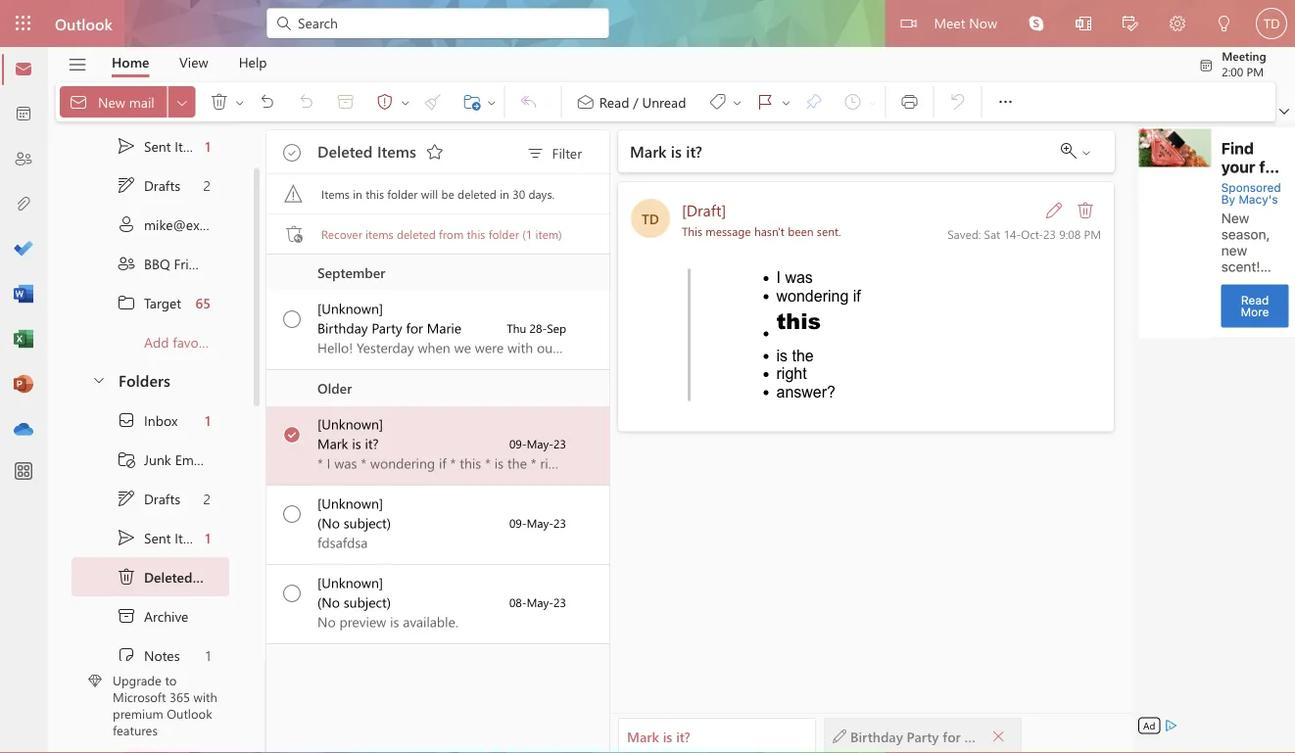 Task type: vqa. For each thing, say whether or not it's contained in the screenshot.
the  Junk Email
yes



Task type: locate. For each thing, give the bounding box(es) containing it.
2 sent from the top
[[144, 529, 171, 547]]

0 vertical spatial 
[[117, 136, 136, 156]]

23 inside email message element
[[1044, 226, 1056, 242]]

pm
[[1247, 63, 1264, 79], [1084, 226, 1102, 242]]

9:08
[[1060, 226, 1081, 242]]

inbox
[[144, 411, 178, 429]]

0 vertical spatial 
[[285, 144, 300, 160]]

deleted up archive
[[144, 568, 193, 586]]

 new mail
[[69, 92, 155, 112]]

2  drafts from the top
[[117, 489, 180, 509]]

 up  option
[[285, 426, 300, 442]]

this
[[682, 223, 703, 239]]

folder left "(1"
[[489, 226, 519, 242]]

2 may- from the top
[[527, 515, 554, 531]]

if inside i was wondering if
[[853, 287, 861, 305]]

1 up  deleted items
[[205, 529, 211, 547]]

2 09-may-23 from the top
[[509, 515, 566, 531]]

4  from the top
[[283, 506, 301, 523]]

excel image
[[14, 330, 33, 350]]

deleted
[[318, 140, 373, 161], [144, 568, 193, 586]]


[[462, 92, 482, 112]]

meet now
[[934, 13, 998, 31]]

left-rail-appbar navigation
[[4, 47, 43, 453]]

subject) up fdsafdsa
[[344, 514, 391, 532]]

the down  button at the left of page
[[508, 454, 527, 472]]

 button right 
[[398, 86, 413, 118]]

1 subject) from the top
[[344, 514, 391, 532]]

birthday party for marie
[[318, 319, 462, 337]]

0 vertical spatial  tree item
[[72, 126, 229, 166]]

0 vertical spatial i
[[777, 269, 781, 287]]

1  button from the left
[[168, 86, 196, 118]]

0 vertical spatial it?
[[686, 141, 703, 162]]

1 horizontal spatial was
[[785, 269, 813, 287]]

0 vertical spatial subject)
[[344, 514, 391, 532]]

0 vertical spatial 
[[756, 92, 776, 112]]

 tree item for 
[[72, 479, 229, 518]]

may- for fdsafdsa
[[527, 515, 554, 531]]

09- up * i was * wondering if * this * is the * right * answer?
[[509, 436, 527, 452]]

0 vertical spatial  tree item
[[72, 166, 229, 205]]


[[284, 224, 304, 244]]

 button
[[1039, 195, 1070, 226]]

 junk email
[[117, 450, 207, 469]]

wondering down older heading
[[370, 454, 435, 472]]

1 vertical spatial  sent items 1
[[117, 528, 211, 548]]

2
[[203, 176, 211, 194], [203, 490, 211, 508]]

td for test dummy image
[[642, 209, 659, 227]]

0 vertical spatial outlook
[[55, 13, 113, 34]]

 tree item
[[72, 166, 229, 205], [72, 479, 229, 518]]

4 1 from the top
[[206, 647, 211, 665]]

0 vertical spatial 2
[[203, 176, 211, 194]]

items left  button
[[377, 140, 416, 161]]

0 vertical spatial mark
[[630, 141, 667, 162]]

add
[[144, 333, 169, 351]]

td up meeting
[[1264, 16, 1280, 31]]

2  tree item from the top
[[72, 479, 229, 518]]

for down september heading
[[406, 319, 423, 337]]

1 vertical spatial 09-may-23
[[509, 515, 566, 531]]

2  from the top
[[283, 311, 301, 328]]

28-
[[530, 320, 547, 336]]

[unknown] down fdsafdsa
[[318, 574, 383, 592]]

 up  at top
[[285, 144, 300, 160]]

2 horizontal spatial 
[[1076, 200, 1096, 220]]

 inside select all messages option
[[285, 144, 300, 160]]

2  from the top
[[117, 528, 136, 548]]

i
[[777, 269, 781, 287], [327, 454, 331, 472]]

[unknown] down september
[[318, 299, 383, 318]]

2 2 from the top
[[203, 490, 211, 508]]

test dummy image
[[631, 199, 670, 238]]

 right 
[[486, 97, 498, 108]]

tree containing 
[[72, 401, 231, 754]]

 inside  
[[781, 97, 792, 109]]

 up  at top
[[283, 144, 301, 162]]

1  button from the left
[[232, 86, 248, 118]]

hasn't
[[755, 223, 785, 239]]

 button down view button
[[200, 86, 232, 118]]

if inside message list list box
[[439, 454, 447, 472]]

set your advertising preferences image
[[1164, 718, 1179, 734]]

 inside checkbox
[[283, 311, 301, 328]]

 down view button
[[209, 92, 229, 112]]

0 horizontal spatial party
[[372, 319, 402, 337]]

0 vertical spatial deleted
[[458, 186, 497, 202]]


[[992, 730, 1006, 743]]

 right 
[[1081, 147, 1093, 159]]

 button
[[81, 362, 115, 398]]

[draft] this message hasn't been sent.
[[682, 199, 842, 239]]

 drafts up  tree item
[[117, 175, 180, 195]]

[unknown] up fdsafdsa
[[318, 494, 383, 513]]

 inside button
[[514, 415, 533, 434]]

was down older
[[334, 454, 357, 472]]

sent
[[144, 137, 171, 155], [144, 529, 171, 547]]

 up * i was * wondering if * this * is the * right * answer?
[[514, 415, 533, 434]]

 right 
[[732, 97, 743, 108]]

deleted items 
[[318, 140, 445, 162]]

 inside email message element
[[1076, 200, 1096, 220]]

1 vertical spatial it?
[[365, 435, 379, 453]]

tree inside this "application"
[[72, 401, 231, 754]]

 tree item
[[72, 126, 229, 166], [72, 518, 229, 558]]

6 * from the left
[[573, 454, 578, 472]]

pm inside email message element
[[1084, 226, 1102, 242]]


[[1123, 16, 1139, 31]]

birthday inside reading pane main content
[[851, 727, 903, 746]]


[[375, 92, 395, 112]]

2 up 'mike@example.com' on the top left of the page
[[203, 176, 211, 194]]

 search field
[[267, 0, 610, 44]]

pm right 9:08
[[1084, 226, 1102, 242]]

0 vertical spatial 
[[69, 92, 88, 112]]

 button right  
[[779, 86, 794, 118]]

0 vertical spatial party
[[372, 319, 402, 337]]

td button
[[631, 199, 670, 238]]

2  button from the left
[[779, 86, 794, 118]]

3 [unknown] from the top
[[318, 494, 383, 513]]

to
[[165, 672, 177, 689]]

 inside move & delete group
[[209, 92, 229, 112]]

23 for * i was * wondering if * this * is the * right * answer?
[[554, 436, 566, 452]]

items up  "tree item"
[[196, 568, 231, 586]]

birthday right 
[[851, 727, 903, 746]]

1 vertical spatial (no
[[318, 593, 340, 612]]

2 drafts from the top
[[144, 490, 180, 508]]

1 vertical spatial mark
[[318, 435, 348, 453]]

23 right  button at the left of page
[[554, 436, 566, 452]]

0 vertical spatial  drafts
[[117, 175, 180, 195]]

 inside option
[[283, 506, 301, 523]]

3  from the top
[[283, 426, 301, 444]]

09-may-23 up * i was * wondering if * this * is the * right * answer?
[[509, 436, 566, 452]]


[[117, 293, 136, 313]]

0 vertical spatial deleted
[[318, 140, 373, 161]]

party left  button
[[907, 727, 939, 746]]

0 horizontal spatial in
[[353, 186, 362, 202]]

 sent items 1
[[117, 136, 211, 156], [117, 528, 211, 548]]

[unknown] down older
[[318, 415, 383, 433]]

0 vertical spatial  button
[[200, 86, 232, 118]]

onedrive image
[[14, 420, 33, 440]]

1  tree item from the top
[[72, 126, 229, 166]]

 inside  
[[1081, 147, 1093, 159]]

1  from the top
[[117, 175, 136, 195]]

 tree item down junk
[[72, 479, 229, 518]]

outlook down to
[[167, 705, 212, 722]]

1 vertical spatial td
[[642, 209, 659, 227]]

1 horizontal spatial deleted
[[318, 140, 373, 161]]

folder left 'will' at the left top of the page
[[387, 186, 418, 202]]

1 09- from the top
[[509, 436, 527, 452]]

deleted items heading
[[318, 130, 451, 173]]

0 horizontal spatial deleted
[[397, 226, 436, 242]]

1 horizontal spatial answer?
[[777, 383, 836, 401]]

1 vertical spatial for
[[943, 727, 961, 746]]

5  from the top
[[283, 585, 301, 603]]

subject) for no preview is available.
[[344, 593, 391, 612]]

1 horizontal spatial wondering
[[777, 287, 849, 305]]

 up 
[[117, 567, 136, 587]]

 for 
[[1076, 200, 1096, 220]]

was inside message list list box
[[334, 454, 357, 472]]

birthday down september
[[318, 319, 368, 337]]

deleted right select all messages option
[[318, 140, 373, 161]]

 for 08-may-23
[[283, 585, 301, 603]]

sent down mail
[[144, 137, 171, 155]]

1 vertical spatial outlook
[[167, 705, 212, 722]]

2 (no subject) from the top
[[318, 593, 391, 612]]

0 vertical spatial was
[[785, 269, 813, 287]]

birthday inside message list list box
[[318, 319, 368, 337]]

1 2 from the top
[[203, 176, 211, 194]]

 down  option
[[283, 585, 301, 603]]


[[283, 144, 301, 162], [283, 311, 301, 328], [283, 426, 301, 444], [283, 506, 301, 523], [283, 585, 301, 603]]

 for 
[[234, 97, 246, 109]]

for inside message list list box
[[406, 319, 423, 337]]

1 vertical spatial may-
[[527, 515, 554, 531]]

1 vertical spatial 2
[[203, 490, 211, 508]]

2 vertical spatial it?
[[676, 727, 691, 746]]

2  button from the left
[[398, 86, 413, 118]]

it?
[[686, 141, 703, 162], [365, 435, 379, 453], [676, 727, 691, 746]]

tree
[[72, 401, 231, 754]]

 button right  button at the left of page
[[546, 413, 567, 436]]

the down i was wondering if
[[792, 347, 814, 364]]

30
[[513, 186, 525, 202]]

september heading
[[267, 255, 610, 291]]

 inside select a conversation checkbox
[[283, 585, 301, 603]]

1 (no subject) from the top
[[318, 514, 391, 532]]

items
[[366, 226, 394, 242]]

2 down email
[[203, 490, 211, 508]]

premium features image
[[88, 675, 102, 688]]

(no for no preview is available.
[[318, 593, 340, 612]]

1 horizontal spatial marie
[[965, 727, 1001, 746]]

23 left 9:08
[[1044, 226, 1056, 242]]

 drafts
[[117, 175, 180, 195], [117, 489, 180, 509]]

1 vertical spatial party
[[907, 727, 939, 746]]

 inside  
[[486, 97, 498, 108]]

outlook inside banner
[[55, 13, 113, 34]]

1 horizontal spatial 
[[209, 92, 229, 112]]

 down  at the left top of the page
[[283, 311, 301, 328]]

23 right 08-
[[554, 595, 566, 611]]

3 may- from the top
[[527, 595, 554, 611]]

 inside select a conversation option
[[283, 426, 301, 444]]

09-may-23 for * i was * wondering if * this * is the * right * answer?
[[509, 436, 566, 452]]

 
[[1061, 143, 1093, 159]]

this down older heading
[[460, 454, 481, 472]]

i down older
[[327, 454, 331, 472]]

 left new
[[69, 92, 88, 112]]

1 horizontal spatial pm
[[1247, 63, 1264, 79]]

1 vertical spatial deleted
[[144, 568, 193, 586]]

1  from the top
[[285, 144, 300, 160]]

0 horizontal spatial the
[[508, 454, 527, 472]]

1 [unknown] from the top
[[318, 299, 383, 318]]

14-
[[1004, 226, 1021, 242]]

 for 
[[1081, 147, 1093, 159]]

(no subject) up fdsafdsa
[[318, 514, 391, 532]]

td left this
[[642, 209, 659, 227]]

 tree item
[[72, 558, 231, 597]]

 button
[[58, 48, 97, 81]]

items inside deleted items 
[[377, 140, 416, 161]]

Select a conversation checkbox
[[270, 291, 318, 333]]

1 vertical spatial 
[[285, 426, 300, 442]]

older heading
[[267, 370, 610, 407]]

 inside  
[[234, 97, 246, 109]]

mail
[[129, 92, 155, 111]]

0 vertical spatial sent
[[144, 137, 171, 155]]

0 horizontal spatial outlook
[[55, 13, 113, 34]]

 for select all messages option
[[285, 144, 300, 160]]

1 vertical spatial sent
[[144, 529, 171, 547]]

items in this folder will be deleted in 30 days.
[[321, 186, 555, 202]]

i inside i was wondering if
[[777, 269, 781, 287]]

 sent items 1 up  deleted items
[[117, 528, 211, 548]]

1 horizontal spatial folder
[[489, 226, 519, 242]]


[[1029, 16, 1045, 31]]

(no subject) up preview
[[318, 593, 391, 612]]

 up 9:08
[[1076, 200, 1096, 220]]

the inside message list list box
[[508, 454, 527, 472]]

right
[[777, 365, 807, 383], [540, 454, 569, 472]]

1 up email
[[205, 411, 211, 429]]

 for 
[[781, 97, 792, 109]]


[[209, 92, 229, 112], [1076, 200, 1096, 220], [117, 567, 136, 587]]

1 vertical spatial subject)
[[344, 593, 391, 612]]

1 vertical spatial i
[[327, 454, 331, 472]]

0 vertical spatial wondering
[[777, 287, 849, 305]]

wondering down been
[[777, 287, 849, 305]]

 button right  
[[746, 86, 779, 118]]

0 vertical spatial marie
[[427, 319, 462, 337]]

1  from the top
[[283, 144, 301, 162]]

with
[[194, 689, 217, 706]]


[[1280, 107, 1290, 117]]

[unknown] for 08-may-23
[[318, 574, 383, 592]]

 right  
[[756, 92, 776, 112]]

2 [unknown] from the top
[[318, 415, 383, 433]]

09-may-23 up 08-may-23
[[509, 515, 566, 531]]

recover
[[321, 226, 362, 242]]

party
[[372, 319, 402, 337], [907, 727, 939, 746]]

friends
[[174, 255, 218, 273]]

1 vertical spatial wondering
[[370, 454, 435, 472]]

1 vertical spatial answer?
[[582, 454, 631, 472]]

0 vertical spatial may-
[[527, 436, 554, 452]]

Search for email, meetings, files and more. field
[[296, 12, 598, 33]]

drafts down  junk email at the left bottom
[[144, 490, 180, 508]]

sent.
[[817, 223, 842, 239]]

1 up with
[[206, 647, 211, 665]]

2  from the top
[[117, 489, 136, 509]]

wondering inside message list list box
[[370, 454, 435, 472]]

in left 30
[[500, 186, 510, 202]]

(no up no
[[318, 593, 340, 612]]

 button inside email message element
[[1070, 195, 1102, 226]]

23 up 08-may-23
[[554, 515, 566, 531]]

1 horizontal spatial for
[[943, 727, 961, 746]]

tab list inside this "application"
[[97, 47, 282, 77]]

0 vertical spatial  button
[[746, 86, 779, 118]]

2 09- from the top
[[509, 515, 527, 531]]

(no subject) for no preview is available.
[[318, 593, 391, 612]]

4 [unknown] from the top
[[318, 574, 383, 592]]

 up the ''
[[117, 175, 136, 195]]

move & delete group
[[60, 82, 501, 122]]

1 vertical spatial was
[[334, 454, 357, 472]]

0 horizontal spatial 
[[117, 567, 136, 587]]


[[284, 184, 304, 204]]

1 vertical spatial  button
[[1070, 195, 1102, 226]]

1 vertical spatial 09-
[[509, 515, 527, 531]]

pm right 2:00
[[1247, 63, 1264, 79]]

 inside select a conversation option
[[285, 426, 300, 442]]

 right  button at the left of page
[[548, 415, 567, 434]]

(no for fdsafdsa
[[318, 514, 340, 532]]

td inside dropdown button
[[1264, 16, 1280, 31]]

 tree item down mail
[[72, 126, 229, 166]]

0 horizontal spatial wondering
[[370, 454, 435, 472]]

drafts up  tree item
[[144, 176, 180, 194]]

2  tree item from the top
[[72, 518, 229, 558]]

available.
[[403, 613, 459, 631]]

saved:
[[948, 226, 981, 242]]

i down hasn't
[[777, 269, 781, 287]]

oct-
[[1021, 226, 1044, 242]]

1 horizontal spatial the
[[792, 347, 814, 364]]

1 sent from the top
[[144, 137, 171, 155]]


[[756, 92, 776, 112], [548, 415, 567, 434]]

 inside button
[[548, 415, 567, 434]]

 button inside tags group
[[779, 86, 794, 118]]

1 vertical spatial marie
[[965, 727, 1001, 746]]

1 horizontal spatial if
[[853, 287, 861, 305]]

1 vertical spatial 
[[1076, 200, 1096, 220]]

 button right mail
[[168, 86, 196, 118]]


[[833, 730, 847, 743]]

1 vertical spatial 
[[117, 489, 136, 509]]

party down september
[[372, 319, 402, 337]]

in up recover
[[353, 186, 362, 202]]

/
[[633, 92, 639, 111]]

mark is it? inside button
[[627, 727, 691, 746]]

1 horizontal spatial 
[[514, 415, 533, 434]]

2 subject) from the top
[[344, 593, 391, 612]]

23
[[1044, 226, 1056, 242], [554, 436, 566, 452], [554, 515, 566, 531], [554, 595, 566, 611]]

1 vertical spatial right
[[540, 454, 569, 472]]

2  from the top
[[285, 426, 300, 442]]

2 * from the left
[[361, 454, 367, 472]]

 down  new mail
[[117, 136, 136, 156]]

 for thu 28-sep
[[283, 311, 301, 328]]

sent up "" tree item
[[144, 529, 171, 547]]

0 vertical spatial 
[[117, 175, 136, 195]]

upgrade
[[113, 672, 162, 689]]


[[117, 450, 136, 469]]

 tree item
[[72, 597, 229, 636]]

0 vertical spatial if
[[853, 287, 861, 305]]

1 down  
[[205, 137, 211, 155]]

1 vertical spatial deleted
[[397, 226, 436, 242]]

 right 
[[400, 97, 411, 109]]

 
[[708, 92, 743, 112]]

mark
[[630, 141, 667, 162], [318, 435, 348, 453], [627, 727, 659, 746]]

to do image
[[14, 240, 33, 260]]

0 vertical spatial (no subject)
[[318, 514, 391, 532]]

Select a conversation checkbox
[[270, 407, 318, 449]]

1 horizontal spatial td
[[1264, 16, 1280, 31]]

mark inside button
[[627, 727, 659, 746]]

1 drafts from the top
[[144, 176, 180, 194]]

09- down * i was * wondering if * this * is the * right * answer?
[[509, 515, 527, 531]]

 for  
[[209, 92, 229, 112]]

 inside tags group
[[756, 92, 776, 112]]

 meeting 2:00 pm
[[1199, 48, 1267, 79]]

tags group
[[566, 82, 881, 122]]

1 horizontal spatial  button
[[746, 86, 779, 118]]

outlook up 
[[55, 13, 113, 34]]

0 horizontal spatial if
[[439, 454, 447, 472]]

for
[[406, 319, 423, 337], [943, 727, 961, 746]]

 up "" tree item
[[117, 528, 136, 548]]

0 vertical spatial answer?
[[777, 383, 836, 401]]

 button inside tags group
[[746, 86, 779, 118]]

1 in from the left
[[353, 186, 362, 202]]

0 vertical spatial (no
[[318, 514, 340, 532]]

*
[[318, 454, 323, 472], [361, 454, 367, 472], [450, 454, 456, 472], [485, 454, 491, 472], [531, 454, 537, 472], [573, 454, 578, 472]]

1 (no from the top
[[318, 514, 340, 532]]

* i was * wondering if * this * is the * right * answer?
[[318, 454, 631, 472]]

 
[[756, 92, 792, 112]]

 down 
[[117, 489, 136, 509]]

 drafts for 
[[117, 489, 180, 509]]

 tree item up the ''
[[72, 166, 229, 205]]

0 horizontal spatial answer?
[[582, 454, 631, 472]]

outlook inside upgrade to microsoft 365 with premium outlook features
[[167, 705, 212, 722]]

0 vertical spatial 09-
[[509, 436, 527, 452]]

tab list containing home
[[97, 47, 282, 77]]

2 (no from the top
[[318, 593, 340, 612]]

items up  mike@example.com
[[175, 137, 208, 155]]

1  drafts from the top
[[117, 175, 180, 195]]

1 horizontal spatial  button
[[1070, 195, 1102, 226]]

 inside the  
[[400, 97, 411, 109]]


[[285, 144, 300, 160], [285, 426, 300, 442]]

help button
[[224, 47, 282, 77]]

drafts for 
[[144, 176, 180, 194]]

0 horizontal spatial td
[[642, 209, 659, 227]]

 inside button
[[91, 372, 107, 388]]

 tree item
[[72, 283, 229, 322]]

subject) up preview
[[344, 593, 391, 612]]

1 vertical spatial  drafts
[[117, 489, 180, 509]]

deleted left the from
[[397, 226, 436, 242]]


[[117, 136, 136, 156], [117, 528, 136, 548]]

 archive
[[117, 607, 189, 626]]

 for 
[[548, 415, 567, 434]]

 inside "" tree item
[[117, 567, 136, 587]]

marie
[[427, 319, 462, 337], [965, 727, 1001, 746]]

older
[[318, 379, 352, 397]]

add favorite
[[144, 333, 218, 351]]

1 horizontal spatial i
[[777, 269, 781, 287]]


[[117, 254, 136, 273]]

meeting
[[1222, 48, 1267, 63]]

2 vertical spatial mark
[[627, 727, 659, 746]]

tab list
[[97, 47, 282, 77]]

1 09-may-23 from the top
[[509, 436, 566, 452]]

td inside test dummy image
[[642, 209, 659, 227]]

 for 
[[117, 175, 136, 195]]

1  tree item from the top
[[72, 166, 229, 205]]

1 vertical spatial 
[[548, 415, 567, 434]]

deleted right be
[[458, 186, 497, 202]]

 for  deleted items
[[117, 567, 136, 587]]

home button
[[97, 47, 164, 77]]

0 vertical spatial  sent items 1
[[117, 136, 211, 156]]

0 horizontal spatial for
[[406, 319, 423, 337]]

0 horizontal spatial  button
[[168, 86, 196, 118]]

2 vertical spatial 
[[117, 567, 136, 587]]

archive
[[144, 607, 189, 626]]

 inside  
[[732, 97, 743, 108]]

target
[[144, 294, 181, 312]]

recover items deleted from this folder (1 item) button
[[321, 226, 610, 243]]

 tree item up  deleted items
[[72, 518, 229, 558]]

 inside move & delete group
[[69, 92, 88, 112]]

3 * from the left
[[450, 454, 456, 472]]

 up select a conversation checkbox
[[283, 506, 301, 523]]

was down been
[[785, 269, 813, 287]]

2 1 from the top
[[205, 411, 211, 429]]

 button left 
[[232, 86, 248, 118]]

sep
[[547, 320, 566, 336]]

1 may- from the top
[[527, 436, 554, 452]]

 left  'button'
[[234, 97, 246, 109]]

 drafts down  "tree item"
[[117, 489, 180, 509]]

1 vertical spatial 
[[514, 415, 533, 434]]

1 horizontal spatial right
[[777, 365, 807, 383]]

1 vertical spatial folder
[[489, 226, 519, 242]]

0 vertical spatial folder
[[387, 186, 418, 202]]

0 horizontal spatial folder
[[387, 186, 418, 202]]


[[1076, 16, 1092, 31]]

this application
[[0, 0, 1296, 754]]

1 horizontal spatial outlook
[[167, 705, 212, 722]]

i was wondering if
[[777, 269, 866, 305]]

1 inside  'tree item'
[[205, 411, 211, 429]]

0 vertical spatial 09-may-23
[[509, 436, 566, 452]]

deleted inside  deleted items
[[144, 568, 193, 586]]

it? inside button
[[676, 727, 691, 746]]

0 vertical spatial for
[[406, 319, 423, 337]]

 left folders at the left of page
[[91, 372, 107, 388]]

(no up fdsafdsa
[[318, 514, 340, 532]]

mark is it? inside message list list box
[[318, 435, 379, 453]]

 sent items 1 down mail
[[117, 136, 211, 156]]

party inside reading pane main content
[[907, 727, 939, 746]]



Task type: describe. For each thing, give the bounding box(es) containing it.
more apps image
[[14, 463, 33, 482]]

help
[[239, 53, 267, 71]]

wondering inside i was wondering if
[[777, 287, 849, 305]]

 target
[[117, 293, 181, 313]]

0 horizontal spatial  button
[[546, 413, 567, 436]]

 button
[[1202, 0, 1249, 49]]

Select a conversation checkbox
[[270, 486, 318, 528]]

add favorite tree item
[[72, 322, 229, 362]]


[[1217, 16, 1233, 31]]

 for  
[[756, 92, 776, 112]]

 right mail
[[174, 94, 190, 110]]

mail image
[[14, 60, 33, 79]]

 for 
[[400, 97, 411, 109]]

will
[[421, 186, 438, 202]]

[draft]
[[682, 199, 726, 220]]


[[900, 92, 920, 112]]

 button
[[1060, 0, 1107, 49]]

 notes
[[117, 646, 180, 665]]

 tree item
[[72, 440, 229, 479]]


[[257, 92, 277, 112]]

this inside message list list box
[[460, 454, 481, 472]]

 drafts for 
[[117, 175, 180, 195]]

 button
[[986, 82, 1026, 122]]

0 horizontal spatial  button
[[200, 86, 232, 118]]

 for 
[[732, 97, 743, 108]]

 button inside move & delete group
[[168, 86, 196, 118]]

view
[[179, 53, 208, 71]]

no
[[318, 613, 336, 631]]

23 for no preview is available.
[[554, 595, 566, 611]]

2 for 
[[203, 490, 211, 508]]

(1
[[523, 226, 532, 242]]

 tree item for 
[[72, 166, 229, 205]]

 inside select all messages option
[[283, 144, 301, 162]]


[[526, 144, 545, 164]]

items inside  deleted items
[[196, 568, 231, 586]]

folders
[[119, 369, 170, 390]]

thu
[[507, 320, 527, 336]]


[[117, 411, 136, 430]]

 button
[[512, 413, 535, 436]]

been
[[788, 223, 814, 239]]

[unknown] for 09-may-23
[[318, 494, 383, 513]]

was inside i was wondering if
[[785, 269, 813, 287]]

files image
[[14, 195, 33, 215]]

items up recover
[[321, 186, 350, 202]]

message list list box
[[267, 255, 631, 753]]

premium
[[113, 705, 163, 722]]

09- for fdsafdsa
[[509, 515, 527, 531]]

now
[[969, 13, 998, 31]]

2 in from the left
[[500, 186, 510, 202]]

deleted inside deleted items 
[[318, 140, 373, 161]]

subject) for fdsafdsa
[[344, 514, 391, 532]]

09-may-23 for fdsafdsa
[[509, 515, 566, 531]]

right inside message list list box
[[540, 454, 569, 472]]

mark inside message list list box
[[318, 435, 348, 453]]

new
[[98, 92, 125, 111]]

reading pane main content
[[611, 123, 1134, 754]]

1 inside the  tree item
[[206, 647, 211, 665]]


[[117, 607, 136, 626]]

 deleted items
[[117, 567, 231, 587]]

answer? inside message list list box
[[582, 454, 631, 472]]


[[1199, 58, 1214, 74]]

junk
[[144, 451, 171, 469]]

this inside button
[[467, 226, 485, 242]]

 birthday party for marie 
[[833, 727, 1006, 746]]

 bbq friends
[[117, 254, 218, 273]]

answer? inside email message element
[[777, 383, 836, 401]]

2 for 
[[203, 176, 211, 194]]

outlook banner
[[0, 0, 1296, 49]]

fdsafdsa
[[318, 534, 368, 552]]

2:00
[[1222, 63, 1244, 79]]

powerpoint image
[[14, 375, 33, 395]]

08-
[[509, 595, 527, 611]]

notes
[[144, 647, 180, 665]]

item)
[[536, 226, 562, 242]]

folder inside recover items deleted from this folder (1 item) button
[[489, 226, 519, 242]]

 button
[[890, 86, 929, 118]]

is inside button
[[663, 727, 673, 746]]

3 1 from the top
[[205, 529, 211, 547]]

september
[[318, 263, 386, 282]]

 mike@example.com
[[117, 215, 266, 234]]

 tree item
[[72, 636, 229, 675]]

marie inside reading pane main content
[[965, 727, 1001, 746]]

sat
[[985, 226, 1001, 242]]

 button
[[1107, 0, 1154, 49]]

 for select a conversation option
[[285, 426, 300, 442]]

 button
[[987, 723, 1011, 750]]

drafts for 
[[144, 490, 180, 508]]

 for 09-may-23
[[283, 506, 301, 523]]

1 1 from the top
[[205, 137, 211, 155]]

marie inside message list list box
[[427, 319, 462, 337]]

i inside list box
[[327, 454, 331, 472]]


[[1170, 16, 1186, 31]]


[[67, 54, 88, 75]]

09- for * i was * wondering if * this * is the * right * answer?
[[509, 436, 527, 452]]

1 * from the left
[[318, 454, 323, 472]]

saved: sat 14-oct-23 9:08 pm
[[948, 226, 1102, 242]]

 button
[[365, 86, 398, 118]]

this inside email message element
[[777, 305, 821, 336]]

23 for fdsafdsa
[[554, 515, 566, 531]]

may- for * i was * wondering if * this * is the * right * answer?
[[527, 436, 554, 452]]

1  sent items 1 from the top
[[117, 136, 211, 156]]

Select a conversation checkbox
[[270, 565, 318, 608]]

 
[[375, 92, 411, 112]]

deleted inside button
[[397, 226, 436, 242]]

from
[[439, 226, 464, 242]]

[unknown] for thu 28-sep
[[318, 299, 383, 318]]

mike@example.com
[[144, 215, 266, 233]]


[[117, 215, 136, 234]]

the inside is the right answer?
[[792, 347, 814, 364]]

is inside is the right answer?
[[777, 347, 788, 364]]

for inside reading pane main content
[[943, 727, 961, 746]]

 button for 
[[232, 86, 248, 118]]

(no subject) for fdsafdsa
[[318, 514, 391, 532]]

home
[[112, 53, 149, 71]]

 for  new mail
[[69, 92, 88, 112]]

 for 
[[486, 97, 498, 108]]

5 * from the left
[[531, 454, 537, 472]]

view button
[[165, 47, 223, 77]]

folders tree item
[[72, 362, 229, 401]]

right inside is the right answer?
[[777, 365, 807, 383]]

4 * from the left
[[485, 454, 491, 472]]

 for 
[[117, 489, 136, 509]]

td button
[[1249, 0, 1296, 47]]

2  sent items 1 from the top
[[117, 528, 211, 548]]

days.
[[529, 186, 555, 202]]

 button
[[419, 136, 451, 168]]

 tree item
[[72, 205, 266, 244]]


[[996, 92, 1016, 112]]


[[117, 646, 136, 665]]

people image
[[14, 150, 33, 170]]

read
[[599, 92, 630, 111]]

pm inside  meeting 2:00 pm
[[1247, 63, 1264, 79]]

ad
[[1144, 719, 1156, 733]]

party inside message list list box
[[372, 319, 402, 337]]

Select all messages checkbox
[[278, 139, 306, 167]]


[[901, 16, 917, 31]]

1  from the top
[[117, 136, 136, 156]]

 tree item
[[72, 244, 229, 283]]

bbq
[[144, 255, 170, 273]]

microsoft
[[113, 689, 166, 706]]

08-may-23
[[509, 595, 566, 611]]

may- for no preview is available.
[[527, 595, 554, 611]]

it? inside message list list box
[[365, 435, 379, 453]]

items up  deleted items
[[175, 529, 208, 547]]

calendar image
[[14, 105, 33, 124]]

this up items
[[366, 186, 384, 202]]

 button for 
[[398, 86, 413, 118]]

 tree item
[[72, 401, 229, 440]]


[[1061, 143, 1077, 159]]

0 vertical spatial mark is it?
[[630, 141, 703, 162]]

word image
[[14, 285, 33, 305]]

message
[[706, 223, 751, 239]]

email message element
[[618, 182, 1114, 432]]

preview
[[340, 613, 386, 631]]

 
[[462, 92, 498, 112]]

 for 
[[514, 415, 533, 434]]

 filter
[[526, 144, 582, 164]]

 button
[[1154, 0, 1202, 49]]

message list section
[[267, 125, 631, 753]]


[[274, 14, 294, 33]]

td for td dropdown button at the top right
[[1264, 16, 1280, 31]]


[[1045, 200, 1064, 220]]



